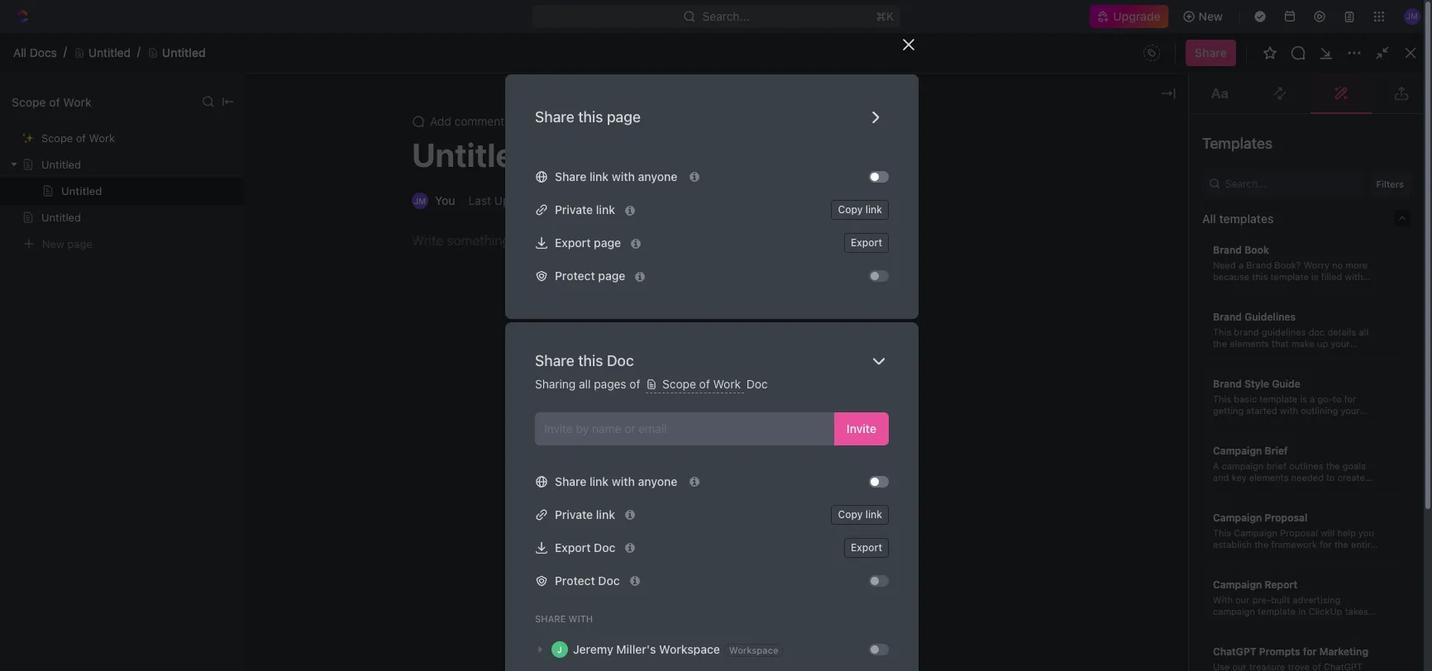 Task type: vqa. For each thing, say whether or not it's contained in the screenshot.
Sharing for Sharing
yes



Task type: describe. For each thing, give the bounding box(es) containing it.
workspace button
[[485, 283, 554, 316]]

all docs
[[13, 45, 57, 59]]

export down 'project notes' link
[[851, 237, 883, 249]]

0 vertical spatial with
[[612, 170, 635, 184]]

link down client 1 project row on the bottom of page
[[866, 508, 883, 521]]

brief
[[1265, 445, 1289, 457]]

pages
[[594, 377, 627, 391]]

new page
[[42, 237, 92, 250]]

spaces
[[13, 129, 48, 141]]

pre-
[[1253, 594, 1272, 605]]

share up 'today'
[[555, 170, 587, 184]]

1 anyone from the top
[[638, 170, 678, 184]]

- down business time image
[[631, 440, 637, 454]]

so
[[1214, 629, 1224, 640]]

search
[[1272, 70, 1310, 84]]

space
[[72, 183, 105, 197]]

prompts
[[1260, 646, 1301, 658]]

upgrade
[[1114, 9, 1161, 23]]

campaign
[[1214, 606, 1256, 617]]

link down 'project notes' link
[[866, 204, 883, 216]]

doc for protect doc
[[598, 574, 620, 588]]

marketing
[[1320, 646, 1369, 658]]

✨
[[648, 648, 663, 662]]

page for new page
[[67, 237, 92, 250]]

✨ template guide row
[[267, 639, 1405, 672]]

campaign report with our pre-built advertising campaign template in clickup takes care of choosing the kpis to monitor, so you don't have to waste time on it.
[[1214, 579, 1375, 640]]

project notes link
[[665, 162, 1007, 189]]

j
[[558, 645, 562, 655]]

all for all docs
[[13, 45, 27, 59]]

protect for protect doc
[[555, 574, 595, 588]]

brand for brand guidelines
[[1214, 311, 1243, 323]]

our
[[1236, 594, 1250, 605]]

project notes
[[695, 168, 767, 182]]

all templates
[[1203, 211, 1274, 225]]

2 column header from the left
[[979, 316, 1111, 343]]

share up export doc
[[555, 475, 587, 489]]

share with
[[535, 614, 593, 624]]

campaign inside campaign report with our pre-built advertising campaign template in clickup takes care of choosing the kpis to monitor, so you don't have to waste time on it.
[[1214, 579, 1263, 591]]

new doc
[[1367, 70, 1416, 84]]

monitor,
[[1338, 618, 1374, 628]]

kpis
[[1305, 618, 1324, 628]]

2 vertical spatial with
[[569, 614, 593, 624]]

share right comment
[[535, 108, 575, 126]]

share this page
[[535, 108, 641, 126]]

add
[[430, 114, 452, 128]]

8 row from the top
[[267, 609, 1405, 642]]

client 1 project row
[[267, 460, 1405, 493]]

care
[[1214, 618, 1232, 628]]

search docs
[[1272, 70, 1341, 84]]

report
[[1265, 579, 1298, 591]]

1 copy link from the top
[[838, 204, 883, 216]]

projects
[[50, 211, 93, 225]]

built
[[1272, 594, 1291, 605]]

the
[[1289, 618, 1303, 628]]

1 horizontal spatial docs
[[277, 70, 304, 84]]

page for protect page
[[598, 269, 626, 283]]

row containing -
[[267, 431, 1405, 464]]

new button
[[1176, 3, 1233, 30]]

client 1 project
[[648, 469, 728, 484]]

campaign brief
[[1214, 445, 1289, 457]]

it.
[[1367, 629, 1375, 640]]

export up scope of work row
[[851, 542, 883, 554]]

on
[[1354, 629, 1364, 640]]

for
[[1304, 646, 1317, 658]]

this for doc
[[578, 352, 603, 370]]

agency
[[648, 380, 688, 394]]

management
[[691, 380, 761, 394]]

2 private from the top
[[555, 508, 593, 522]]

miller's
[[617, 642, 656, 657]]

export up protect doc
[[555, 541, 591, 555]]

comment
[[455, 114, 505, 128]]

brand for brand book
[[1214, 244, 1243, 256]]

new for new doc
[[1367, 70, 1392, 84]]

share up j
[[535, 614, 566, 624]]

waste
[[1304, 629, 1330, 640]]

chatgpt prompts for marketing
[[1214, 646, 1369, 658]]

location
[[631, 323, 671, 335]]

today
[[548, 194, 581, 208]]

share this doc
[[535, 352, 634, 370]]

templates
[[1220, 211, 1274, 225]]

1 column header from the left
[[267, 316, 285, 343]]

guide for ✨ template guide
[[718, 648, 749, 662]]

2 copy from the top
[[838, 508, 863, 521]]

9 row from the top
[[267, 668, 1405, 672]]

all docs link
[[13, 45, 57, 60]]

favorites button
[[7, 98, 64, 117]]

project inside client 1 project row
[[690, 469, 728, 484]]

team space
[[40, 183, 105, 197]]

2 anyone from the top
[[638, 475, 678, 489]]

project inside 'project notes' link
[[695, 168, 732, 182]]

this for page
[[578, 108, 603, 126]]

advertising
[[1293, 594, 1341, 605]]

don't
[[1245, 629, 1267, 640]]

⌘k
[[876, 9, 894, 23]]

1 private from the top
[[555, 203, 593, 217]]

have
[[1270, 629, 1290, 640]]

template
[[666, 648, 715, 662]]

add comment
[[430, 114, 505, 128]]

1
[[682, 469, 687, 484]]

doc for new doc
[[1395, 70, 1416, 84]]

proposal
[[1265, 512, 1308, 524]]

choosing
[[1246, 618, 1286, 628]]

projects link
[[50, 205, 185, 232]]

- down agency management row
[[797, 410, 802, 424]]

book
[[1245, 244, 1270, 256]]

client
[[648, 469, 679, 484]]

share down the new button
[[1195, 46, 1228, 60]]

14:53
[[598, 194, 629, 208]]

sharing for sharing all pages of
[[535, 377, 576, 391]]



Task type: locate. For each thing, give the bounding box(es) containing it.
guide inside row
[[718, 648, 749, 662]]

1 horizontal spatial guide
[[1273, 378, 1301, 390]]

clickup
[[1309, 606, 1343, 617]]

2 brand from the top
[[1214, 311, 1243, 323]]

private up export doc
[[555, 508, 593, 522]]

tree
[[7, 149, 232, 672]]

jeremy
[[573, 642, 614, 657]]

protect for protect page
[[555, 269, 595, 283]]

1 campaign from the top
[[1214, 445, 1263, 457]]

cell
[[267, 342, 285, 372], [979, 342, 1111, 372], [1111, 342, 1243, 372], [267, 372, 285, 402], [979, 372, 1111, 402], [1111, 372, 1243, 402], [1376, 372, 1405, 402], [267, 402, 285, 432], [979, 402, 1111, 432], [1111, 402, 1243, 432], [267, 432, 285, 462], [979, 432, 1111, 462], [1111, 432, 1243, 462], [1376, 432, 1405, 462], [267, 462, 285, 491], [979, 462, 1111, 491], [1111, 462, 1243, 491], [1376, 462, 1405, 491], [267, 491, 285, 521], [979, 491, 1111, 521], [1111, 491, 1243, 521], [267, 521, 285, 551], [979, 521, 1111, 551], [1111, 521, 1243, 551], [1376, 521, 1405, 551], [267, 551, 285, 581], [621, 551, 787, 581], [979, 551, 1111, 581], [1111, 551, 1243, 581], [267, 581, 285, 611], [979, 581, 1111, 611], [1111, 581, 1243, 611], [1376, 581, 1405, 611], [267, 611, 285, 640], [621, 611, 787, 640], [979, 611, 1111, 640], [1111, 611, 1243, 640], [1376, 611, 1405, 640], [267, 640, 285, 670], [979, 640, 1111, 670], [1111, 640, 1243, 670], [1376, 640, 1405, 670], [267, 670, 285, 672], [621, 670, 787, 672], [787, 670, 979, 672], [979, 670, 1111, 672], [1111, 670, 1243, 672], [1243, 670, 1376, 672], [1376, 670, 1405, 672]]

brand for brand style guide
[[1214, 378, 1243, 390]]

docs
[[30, 45, 57, 59], [277, 70, 304, 84], [1313, 70, 1341, 84]]

with up "14:53"
[[612, 170, 635, 184]]

copy link down client 1 project row on the bottom of page
[[838, 508, 883, 521]]

copy link down 'project notes' link
[[838, 204, 883, 216]]

tree inside 'sidebar' navigation
[[7, 149, 232, 672]]

favorites
[[13, 101, 57, 113]]

1 vertical spatial all
[[1203, 211, 1217, 225]]

0 horizontal spatial workspace
[[489, 291, 550, 305]]

brand style guide
[[1214, 378, 1301, 390]]

new for new
[[1199, 9, 1224, 23]]

guidelines
[[1245, 311, 1297, 323]]

export doc
[[555, 541, 616, 555]]

✨ template guide
[[648, 648, 749, 662]]

0 vertical spatial new
[[1199, 9, 1224, 23]]

to down the
[[1293, 629, 1302, 640]]

share link with anyone up "14:53"
[[555, 170, 681, 184]]

0 vertical spatial this
[[578, 108, 603, 126]]

1 horizontal spatial all
[[1203, 211, 1217, 225]]

1 vertical spatial protect
[[555, 574, 595, 588]]

export button for export page
[[845, 233, 889, 253]]

1 horizontal spatial workspace
[[659, 642, 720, 657]]

0 vertical spatial campaign
[[1214, 445, 1263, 457]]

0 vertical spatial share link with anyone
[[555, 170, 681, 184]]

0 vertical spatial project
[[695, 168, 732, 182]]

4 row from the top
[[267, 431, 1405, 464]]

1 horizontal spatial to
[[1327, 618, 1336, 628]]

engagements
[[697, 410, 770, 424]]

1 private link from the top
[[555, 203, 615, 217]]

2 campaign from the top
[[1214, 512, 1263, 524]]

postsale engagements
[[648, 410, 770, 424]]

brand down search by name... text box
[[1214, 311, 1243, 323]]

protect down export page
[[555, 269, 595, 283]]

share up sharing all pages of
[[535, 352, 575, 370]]

private link
[[555, 203, 615, 217], [555, 508, 615, 522]]

0 vertical spatial all
[[13, 45, 27, 59]]

1 horizontal spatial new
[[1199, 9, 1224, 23]]

link up export doc
[[596, 508, 615, 522]]

0 horizontal spatial guide
[[718, 648, 749, 662]]

new for new page
[[42, 237, 64, 250]]

1 vertical spatial this
[[578, 352, 603, 370]]

guide for brand style guide
[[1273, 378, 1301, 390]]

export button up scope of work row
[[845, 538, 889, 558]]

copy down 'project notes' link
[[838, 204, 863, 216]]

chatgpt
[[1214, 646, 1257, 658]]

of inside row
[[685, 589, 695, 603]]

0 vertical spatial anyone
[[638, 170, 678, 184]]

link up the 'at'
[[590, 170, 609, 184]]

sharing down search by name... text box
[[1253, 323, 1289, 335]]

1 horizontal spatial sharing
[[1253, 323, 1289, 335]]

2 row from the top
[[267, 341, 1405, 374]]

jeremy miller's workspace
[[573, 642, 720, 657]]

0 vertical spatial export button
[[845, 233, 889, 253]]

2 vertical spatial brand
[[1214, 378, 1243, 390]]

export button for export doc
[[845, 538, 889, 558]]

scope inside row
[[648, 589, 682, 603]]

with left client
[[612, 475, 635, 489]]

in
[[1299, 606, 1307, 617]]

updated:
[[495, 194, 544, 208]]

workspace inside "workspace" button
[[489, 291, 550, 305]]

1 vertical spatial project
[[690, 469, 728, 484]]

0 horizontal spatial column header
[[267, 316, 285, 343]]

campaign up 'our'
[[1214, 579, 1263, 591]]

0 vertical spatial private
[[555, 203, 593, 217]]

Search by name... text field
[[1142, 284, 1350, 309]]

with
[[612, 170, 635, 184], [612, 475, 635, 489], [569, 614, 593, 624]]

all
[[579, 377, 591, 391]]

at
[[584, 194, 595, 208]]

protect doc
[[555, 574, 620, 588]]

2 horizontal spatial new
[[1367, 70, 1392, 84]]

column header
[[267, 316, 285, 343], [979, 316, 1111, 343]]

agency management, , element
[[631, 530, 644, 543]]

1 vertical spatial private
[[555, 508, 593, 522]]

1 vertical spatial sharing
[[535, 377, 576, 391]]

export button down 'project notes' link
[[845, 233, 889, 253]]

sharing for sharing
[[1253, 323, 1289, 335]]

campaign
[[1214, 445, 1263, 457], [1214, 512, 1263, 524], [1214, 579, 1263, 591]]

campaign for campaign brief
[[1214, 445, 1263, 457]]

private
[[555, 203, 593, 217], [555, 508, 593, 522]]

export button
[[845, 233, 889, 253], [845, 538, 889, 558]]

to down clickup at right bottom
[[1327, 618, 1336, 628]]

tags
[[797, 323, 819, 335]]

new right search docs
[[1367, 70, 1392, 84]]

protect down export doc
[[555, 574, 595, 588]]

campaign left 'brief'
[[1214, 445, 1263, 457]]

all for all templates
[[1203, 211, 1217, 225]]

1 vertical spatial brand
[[1214, 311, 1243, 323]]

project left the notes at the top of page
[[695, 168, 732, 182]]

of inside campaign report with our pre-built advertising campaign template in clickup takes care of choosing the kpis to monitor, so you don't have to waste time on it.
[[1235, 618, 1244, 628]]

templates
[[1203, 135, 1273, 152]]

2 export button from the top
[[845, 538, 889, 558]]

1 row from the top
[[267, 316, 1405, 343]]

business time image
[[633, 383, 643, 392]]

0 vertical spatial copy
[[838, 204, 863, 216]]

3 campaign from the top
[[1214, 579, 1263, 591]]

1 horizontal spatial column header
[[979, 316, 1111, 343]]

sidebar navigation
[[0, 58, 247, 672]]

7 row from the top
[[267, 550, 1405, 583]]

3 row from the top
[[267, 402, 1405, 432]]

2 vertical spatial campaign
[[1214, 579, 1263, 591]]

table containing agency management
[[267, 316, 1405, 672]]

1 vertical spatial with
[[612, 475, 635, 489]]

invite
[[847, 422, 877, 436]]

page for export page
[[594, 236, 621, 250]]

share
[[1195, 46, 1228, 60], [535, 108, 575, 126], [555, 170, 587, 184], [535, 352, 575, 370], [555, 475, 587, 489], [535, 614, 566, 624]]

0 vertical spatial to
[[1327, 618, 1336, 628]]

doc inside button
[[1395, 70, 1416, 84]]

1 vertical spatial anyone
[[638, 475, 678, 489]]

brand left style
[[1214, 378, 1243, 390]]

share link with anyone
[[555, 170, 681, 184], [555, 475, 681, 489]]

campaign proposal
[[1214, 512, 1308, 524]]

link
[[590, 170, 609, 184], [596, 203, 615, 217], [866, 204, 883, 216], [590, 475, 609, 489], [596, 508, 615, 522], [866, 508, 883, 521]]

style
[[1245, 378, 1270, 390]]

export up protect page
[[555, 236, 591, 250]]

1 vertical spatial new
[[1367, 70, 1392, 84]]

project right 1
[[690, 469, 728, 484]]

all up favorites
[[13, 45, 27, 59]]

1 vertical spatial copy link
[[838, 508, 883, 521]]

anyone left 1
[[638, 475, 678, 489]]

2 horizontal spatial workspace
[[730, 645, 779, 656]]

doc for export doc
[[594, 541, 616, 555]]

0 vertical spatial sharing
[[1253, 323, 1289, 335]]

2 private link from the top
[[555, 508, 615, 522]]

6 row from the top
[[267, 520, 1405, 553]]

copy down client 1 project row on the bottom of page
[[838, 508, 863, 521]]

- up client 1 project row on the bottom of page
[[797, 440, 802, 454]]

1 export button from the top
[[845, 233, 889, 253]]

0 horizontal spatial sharing
[[535, 377, 576, 391]]

1 this from the top
[[578, 108, 603, 126]]

1 protect from the top
[[555, 269, 595, 283]]

0 vertical spatial copy link
[[838, 204, 883, 216]]

export
[[555, 236, 591, 250], [851, 237, 883, 249], [555, 541, 591, 555], [851, 542, 883, 554]]

work
[[63, 95, 92, 109], [89, 132, 115, 145], [428, 194, 456, 208], [1195, 194, 1223, 208], [428, 221, 456, 235], [1195, 221, 1223, 235], [713, 377, 741, 391], [699, 589, 726, 603]]

2 vertical spatial new
[[42, 237, 64, 250]]

brand
[[1214, 244, 1243, 256], [1214, 311, 1243, 323], [1214, 378, 1243, 390]]

postsale
[[648, 410, 694, 424]]

page
[[607, 108, 641, 126], [594, 236, 621, 250], [67, 237, 92, 250], [598, 269, 626, 283]]

Invite by name or email text field
[[544, 417, 828, 441]]

agency management row
[[267, 372, 1405, 402]]

1 vertical spatial to
[[1293, 629, 1302, 640]]

takes
[[1346, 606, 1369, 617]]

anyone left 'project notes'
[[638, 170, 678, 184]]

1 copy from the top
[[838, 204, 863, 216]]

workspace
[[489, 291, 550, 305], [659, 642, 720, 657], [730, 645, 779, 656]]

0 horizontal spatial all
[[13, 45, 27, 59]]

new
[[1199, 9, 1224, 23], [1367, 70, 1392, 84], [42, 237, 64, 250]]

0 horizontal spatial new
[[42, 237, 64, 250]]

0 vertical spatial private link
[[555, 203, 615, 217]]

share link with anyone up agency management, , element
[[555, 475, 681, 489]]

0 vertical spatial protect
[[555, 269, 595, 283]]

new down projects
[[42, 237, 64, 250]]

tree containing team space
[[7, 149, 232, 672]]

brand book
[[1214, 244, 1270, 256]]

Search... text field
[[1212, 171, 1358, 196]]

row containing postsale engagements
[[267, 402, 1405, 432]]

scope of work inside row
[[648, 589, 726, 603]]

upgrade link
[[1091, 5, 1169, 28]]

private link up export page
[[555, 203, 615, 217]]

sharing all pages of
[[535, 377, 644, 391]]

link right the 'at'
[[596, 203, 615, 217]]

row containing location
[[267, 316, 1405, 343]]

brand left book
[[1214, 244, 1243, 256]]

last updated: today at 14:53
[[469, 194, 629, 208]]

notes
[[736, 168, 767, 182]]

copy link
[[838, 204, 883, 216], [838, 508, 883, 521]]

campaign left the proposal
[[1214, 512, 1263, 524]]

1 vertical spatial campaign
[[1214, 512, 1263, 524]]

sharing left all
[[535, 377, 576, 391]]

anyone
[[638, 170, 678, 184], [638, 475, 678, 489]]

to
[[1327, 618, 1336, 628], [1293, 629, 1302, 640]]

1 vertical spatial copy
[[838, 508, 863, 521]]

search...
[[703, 9, 750, 23]]

docs for all docs
[[30, 45, 57, 59]]

1 brand from the top
[[1214, 244, 1243, 256]]

docs for search docs
[[1313, 70, 1341, 84]]

project
[[695, 168, 732, 182], [690, 469, 728, 484]]

1 vertical spatial share link with anyone
[[555, 475, 681, 489]]

with up 'jeremy'
[[569, 614, 593, 624]]

time
[[1332, 629, 1351, 640]]

private link up export doc
[[555, 508, 615, 522]]

search docs button
[[1249, 65, 1351, 91]]

0 horizontal spatial to
[[1293, 629, 1302, 640]]

guide right template at left
[[718, 648, 749, 662]]

new right upgrade
[[1199, 9, 1224, 23]]

2 horizontal spatial docs
[[1313, 70, 1341, 84]]

scope of work row
[[267, 580, 1405, 613]]

team space link
[[40, 177, 228, 204]]

export page
[[555, 236, 621, 250]]

2 protect from the top
[[555, 574, 595, 588]]

scope of work link
[[281, 189, 623, 215], [1048, 189, 1391, 215], [281, 215, 623, 242], [1048, 215, 1391, 242]]

2 this from the top
[[578, 352, 603, 370]]

private up export page
[[555, 203, 593, 217]]

table
[[267, 316, 1405, 672]]

guide right style
[[1273, 378, 1301, 390]]

all left templates
[[1203, 211, 1217, 225]]

sharing inside row
[[1253, 323, 1289, 335]]

1 vertical spatial guide
[[718, 648, 749, 662]]

0 horizontal spatial docs
[[30, 45, 57, 59]]

team
[[40, 183, 69, 197]]

with
[[1214, 594, 1234, 605]]

last
[[469, 194, 491, 208]]

doc
[[1395, 70, 1416, 84], [607, 352, 634, 370], [747, 377, 768, 391], [594, 541, 616, 555], [598, 574, 620, 588]]

docs inside button
[[1313, 70, 1341, 84]]

2 share link with anyone from the top
[[555, 475, 681, 489]]

new doc button
[[1357, 65, 1426, 91]]

agency management
[[648, 380, 761, 394]]

1 vertical spatial private link
[[555, 508, 615, 522]]

1 share link with anyone from the top
[[555, 170, 681, 184]]

template
[[1258, 606, 1296, 617]]

1 vertical spatial export button
[[845, 538, 889, 558]]

5 row from the top
[[267, 490, 1405, 523]]

2 copy link from the top
[[838, 508, 883, 521]]

campaign for campaign proposal
[[1214, 512, 1263, 524]]

untitled
[[88, 45, 131, 59], [162, 45, 206, 59], [412, 135, 535, 174], [41, 158, 81, 171], [61, 184, 102, 198], [41, 211, 81, 224]]

link left client
[[590, 475, 609, 489]]

0 vertical spatial guide
[[1273, 378, 1301, 390]]

this
[[578, 108, 603, 126], [578, 352, 603, 370]]

0 vertical spatial brand
[[1214, 244, 1243, 256]]

you
[[1226, 629, 1242, 640]]

work inside row
[[699, 589, 726, 603]]

row
[[267, 316, 1405, 343], [267, 341, 1405, 374], [267, 402, 1405, 432], [267, 431, 1405, 464], [267, 490, 1405, 523], [267, 520, 1405, 553], [267, 550, 1405, 583], [267, 609, 1405, 642], [267, 668, 1405, 672]]

3 brand from the top
[[1214, 378, 1243, 390]]



